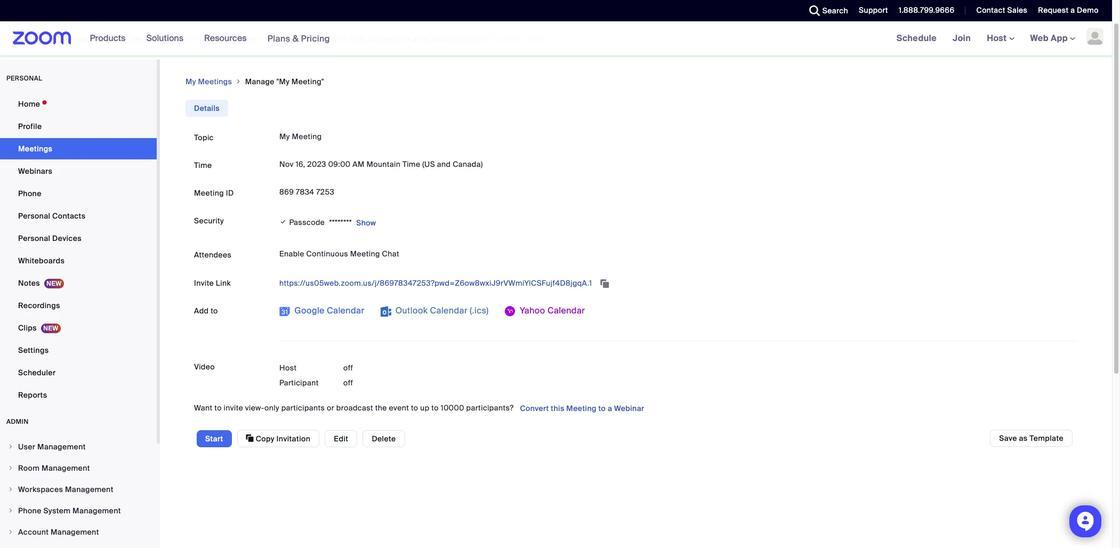 Task type: describe. For each thing, give the bounding box(es) containing it.
yahoo calendar
[[518, 305, 585, 316]]

my meetings link inside manage my meeting navigation
[[186, 77, 232, 86]]

management for room management
[[42, 463, 90, 473]]

3 ai from the left
[[359, 34, 366, 44]]

today
[[524, 34, 546, 44]]

plans
[[268, 33, 290, 44]]

2023
[[307, 159, 326, 169]]

2 zoom from the left
[[237, 34, 258, 44]]

add
[[194, 306, 209, 316]]

https://us05web.zoom.us/j/86978347253?pwd=z6ow8wxij9rvwmiylcsfujf4d8jgqa.1
[[279, 278, 594, 288]]

security
[[194, 216, 224, 226]]

template
[[1030, 434, 1064, 443]]

meetings inside "link"
[[18, 144, 52, 154]]

demo
[[1077, 5, 1099, 15]]

sales
[[1008, 5, 1028, 15]]

account
[[18, 527, 49, 537]]

management for workspaces management
[[65, 485, 113, 494]]

meeting"
[[292, 77, 324, 86]]

account management menu item
[[0, 522, 157, 542]]

7834
[[296, 187, 314, 197]]

yahoo
[[520, 305, 545, 316]]

webinars
[[18, 166, 52, 176]]

your
[[114, 34, 129, 44]]

nov 16, 2023 09:00 am mountain time (us and canada)
[[279, 159, 483, 169]]

convert
[[520, 404, 549, 413]]

passcode
[[289, 217, 325, 227]]

my for my meetings
[[186, 77, 196, 86]]

web app
[[1031, 33, 1068, 44]]

invitation
[[277, 434, 311, 444]]

personal contacts
[[18, 211, 86, 221]]

profile picture image
[[1087, 28, 1104, 45]]

checked image
[[279, 216, 287, 227]]

request a demo
[[1039, 5, 1099, 15]]

assistant!
[[157, 34, 192, 44]]

outlook calendar (.ics) link
[[381, 302, 489, 319]]

869 7834 7253
[[279, 187, 334, 197]]

solutions
[[146, 33, 184, 44]]

save as template button
[[991, 430, 1073, 447]]

pro
[[278, 34, 290, 44]]

0 vertical spatial right image
[[235, 76, 242, 87]]

personal devices
[[18, 234, 82, 243]]

continuous
[[306, 249, 348, 259]]

workspaces management menu item
[[0, 479, 157, 500]]

1 ai from the left
[[57, 34, 65, 44]]

profile
[[18, 122, 42, 131]]

user management menu item
[[0, 437, 157, 457]]

new
[[131, 34, 146, 44]]

to right want
[[215, 403, 222, 413]]

yahoo calendar link
[[505, 302, 585, 319]]

manage my meeting tab control tab list
[[186, 100, 228, 117]]

&
[[293, 33, 299, 44]]

participants
[[281, 403, 325, 413]]

notes
[[18, 278, 40, 288]]

to left one
[[228, 34, 235, 44]]

host button
[[987, 33, 1015, 44]]

meet zoom ai companion, footer
[[0, 21, 1113, 58]]

user management
[[18, 442, 86, 452]]

only
[[265, 403, 279, 413]]

video
[[194, 362, 215, 372]]

copy image
[[246, 434, 254, 443]]

get
[[308, 34, 319, 44]]

host element for host
[[343, 363, 407, 373]]

to right up
[[432, 403, 439, 413]]

1 my meetings link from the top
[[186, 76, 232, 87]]

copy invitation button
[[237, 430, 320, 447]]

details
[[194, 103, 220, 113]]

at
[[412, 34, 419, 44]]

0 horizontal spatial host
[[279, 363, 297, 373]]

workspaces management
[[18, 485, 113, 494]]

plans & pricing
[[268, 33, 330, 44]]

google calendar link
[[279, 302, 365, 319]]

google
[[295, 305, 325, 316]]

event
[[389, 403, 409, 413]]

pricing
[[301, 33, 330, 44]]

one
[[260, 34, 276, 44]]

a inside want to invite view-only participants or broadcast the event to up to 10000 participants? convert this meeting to a webinar
[[608, 404, 612, 413]]

no
[[421, 34, 430, 44]]

companion
[[368, 34, 410, 44]]

btn image for google calendar
[[279, 306, 290, 317]]

0 horizontal spatial time
[[194, 161, 212, 170]]

2 upgrade from the left
[[490, 34, 523, 44]]

am
[[353, 159, 365, 169]]

personal contacts link
[[0, 205, 157, 227]]

or
[[327, 403, 334, 413]]

recordings link
[[0, 295, 157, 316]]

host inside meetings "navigation"
[[987, 33, 1009, 44]]

enable
[[279, 249, 304, 259]]

support
[[859, 5, 888, 15]]

link
[[216, 278, 231, 288]]

meetings link
[[0, 138, 157, 159]]

host element for participant
[[343, 378, 407, 388]]

webinar
[[614, 404, 645, 413]]

show
[[356, 218, 376, 228]]

right image for room management
[[7, 465, 14, 471]]

btn image for outlook calendar (.ics)
[[381, 306, 391, 317]]

contact
[[977, 5, 1006, 15]]

copy url image
[[600, 280, 610, 288]]

outlook calendar (.ics)
[[393, 305, 489, 316]]

this
[[551, 404, 565, 413]]

right image for user management
[[7, 444, 14, 450]]

invite
[[194, 278, 214, 288]]

passcode ******** show
[[289, 217, 376, 228]]

save as template
[[1000, 434, 1064, 443]]

nov
[[279, 159, 294, 169]]

upgrade today link
[[490, 34, 546, 44]]

(.ics)
[[470, 305, 489, 316]]

2 ai from the left
[[148, 34, 155, 44]]



Task type: locate. For each thing, give the bounding box(es) containing it.
up
[[420, 403, 430, 413]]

0 vertical spatial host
[[987, 33, 1009, 44]]

right image for workspaces management
[[7, 486, 14, 493]]

1 personal from the top
[[18, 211, 50, 221]]

1 btn image from the left
[[279, 306, 290, 317]]

manage my meeting navigation
[[186, 76, 1087, 87]]

phone link
[[0, 183, 157, 204]]

invite
[[224, 403, 243, 413]]

web app button
[[1031, 33, 1076, 44]]

and right (us
[[437, 159, 451, 169]]

the
[[375, 403, 387, 413]]

request
[[1039, 5, 1069, 15]]

2 horizontal spatial btn image
[[505, 306, 516, 317]]

phone inside menu item
[[18, 506, 41, 516]]

meetings inside manage my meeting navigation
[[198, 77, 232, 86]]

system
[[43, 506, 71, 516]]

save
[[1000, 434, 1018, 443]]

right image
[[7, 486, 14, 493], [7, 508, 14, 514], [7, 529, 14, 535]]

products
[[90, 33, 126, 44]]

my up nov
[[279, 132, 290, 141]]

0 vertical spatial and
[[292, 34, 306, 44]]

1 horizontal spatial meetings
[[198, 77, 232, 86]]

my inside the topic element
[[279, 132, 290, 141]]

meetings up webinars
[[18, 144, 52, 154]]

right image left workspaces
[[7, 486, 14, 493]]

zoom right meet
[[34, 34, 55, 44]]

product information navigation
[[82, 21, 338, 56]]

delete
[[372, 434, 396, 443]]

broadcast
[[336, 403, 373, 413]]

meetings navigation
[[889, 21, 1113, 56]]

mountain
[[367, 159, 401, 169]]

0 vertical spatial personal
[[18, 211, 50, 221]]

2 off from the top
[[343, 378, 353, 388]]

invite link
[[194, 278, 231, 288]]

topic element
[[279, 129, 1078, 145]]

right image for account management
[[7, 529, 14, 535]]

right image inside room management menu item
[[7, 465, 14, 471]]

enable continuous meeting chat
[[279, 249, 399, 259]]

right image inside workspaces management menu item
[[7, 486, 14, 493]]

0 horizontal spatial zoom
[[34, 34, 55, 44]]

1 upgrade from the left
[[194, 34, 226, 44]]

recordings
[[18, 301, 60, 310]]

clips
[[18, 323, 37, 333]]

right image left account
[[7, 529, 14, 535]]

app
[[1051, 33, 1068, 44]]

view-
[[245, 403, 265, 413]]

my inside navigation
[[186, 77, 196, 86]]

calendar for yahoo
[[548, 305, 585, 316]]

meetings
[[198, 77, 232, 86], [18, 144, 52, 154]]

want
[[194, 403, 213, 413]]

1 vertical spatial right image
[[7, 508, 14, 514]]

phone down webinars
[[18, 189, 41, 198]]

1 vertical spatial phone
[[18, 506, 41, 516]]

1 horizontal spatial and
[[437, 159, 451, 169]]

2 btn image from the left
[[381, 306, 391, 317]]

ai left companion,
[[57, 34, 65, 44]]

1 calendar from the left
[[327, 305, 365, 316]]

personal up personal devices
[[18, 211, 50, 221]]

manage "my meeting"
[[245, 77, 324, 86]]

calendar right yahoo
[[548, 305, 585, 316]]

ai
[[57, 34, 65, 44], [148, 34, 155, 44], [359, 34, 366, 44]]

1 horizontal spatial calendar
[[430, 305, 468, 316]]

calendar for outlook
[[430, 305, 468, 316]]

zoom left one
[[237, 34, 258, 44]]

0 horizontal spatial calendar
[[327, 305, 365, 316]]

btn image inside yahoo calendar link
[[505, 306, 516, 317]]

1 off from the top
[[343, 363, 353, 373]]

1 horizontal spatial btn image
[[381, 306, 391, 317]]

admin
[[6, 418, 29, 426]]

2 personal from the top
[[18, 234, 50, 243]]

2 right image from the top
[[7, 508, 14, 514]]

1 vertical spatial meetings
[[18, 144, 52, 154]]

settings
[[18, 346, 49, 355]]

right image inside phone system management menu item
[[7, 508, 14, 514]]

3 right image from the top
[[7, 529, 14, 535]]

0 vertical spatial right image
[[7, 486, 14, 493]]

resources
[[204, 33, 247, 44]]

management down phone system management menu item
[[51, 527, 99, 537]]

host down 'contact sales'
[[987, 33, 1009, 44]]

calendar right google
[[327, 305, 365, 316]]

show button
[[352, 214, 376, 231]]

manage "my meeting" link
[[245, 76, 324, 87]]

to right add on the bottom left
[[211, 306, 218, 316]]

zoom
[[34, 34, 55, 44], [237, 34, 258, 44]]

settings link
[[0, 340, 157, 361]]

home
[[18, 99, 40, 109]]

google calendar
[[292, 305, 365, 316]]

0 horizontal spatial and
[[292, 34, 306, 44]]

"my
[[277, 77, 290, 86]]

btn image left google
[[279, 306, 290, 317]]

management up room management
[[37, 442, 86, 452]]

account management
[[18, 527, 99, 537]]

https://us05web.zoom.us/j/86978347253?pwd=z6ow8wxij9rvwmiylcsfujf4d8jgqa.1 application
[[279, 275, 1078, 292]]

1 vertical spatial my
[[279, 132, 290, 141]]

room management menu item
[[0, 458, 157, 478]]

0 horizontal spatial upgrade
[[194, 34, 226, 44]]

home link
[[0, 93, 157, 115]]

personal menu menu
[[0, 93, 157, 407]]

0 vertical spatial meetings
[[198, 77, 232, 86]]

1 right image from the top
[[7, 486, 14, 493]]

and inside meet zoom ai companion, footer
[[292, 34, 306, 44]]

add to element
[[279, 302, 1078, 330]]

phone inside personal menu menu
[[18, 189, 41, 198]]

management for user management
[[37, 442, 86, 452]]

management inside "menu item"
[[37, 442, 86, 452]]

1 vertical spatial right image
[[7, 444, 14, 450]]

a left webinar
[[608, 404, 612, 413]]

1 horizontal spatial time
[[403, 159, 421, 169]]

meeting up 16, at left
[[292, 132, 322, 141]]

personal
[[18, 211, 50, 221], [18, 234, 50, 243]]

start
[[205, 434, 223, 443]]

meeting left chat
[[350, 249, 380, 259]]

0 vertical spatial my
[[186, 77, 196, 86]]

time left (us
[[403, 159, 421, 169]]

additional
[[432, 34, 469, 44]]

09:00
[[328, 159, 351, 169]]

btn image inside outlook calendar (.ics) "link"
[[381, 306, 391, 317]]

admin menu menu
[[0, 437, 157, 548]]

1 vertical spatial host
[[279, 363, 297, 373]]

2 vertical spatial right image
[[7, 529, 14, 535]]

1 vertical spatial host element
[[343, 378, 407, 388]]

off for host
[[343, 363, 353, 373]]

phone up account
[[18, 506, 41, 516]]

web
[[1031, 33, 1049, 44]]

1 horizontal spatial upgrade
[[490, 34, 523, 44]]

1 vertical spatial a
[[608, 404, 612, 413]]

outlook
[[396, 305, 428, 316]]

calendar inside "link"
[[430, 305, 468, 316]]

start link
[[197, 430, 232, 447]]

1 zoom from the left
[[34, 34, 55, 44]]

1 vertical spatial and
[[437, 159, 451, 169]]

phone for phone
[[18, 189, 41, 198]]

want to invite view-only participants or broadcast the event to up to 10000 participants? convert this meeting to a webinar
[[194, 403, 645, 413]]

details tab
[[186, 100, 228, 117]]

my meetings link
[[186, 76, 232, 87], [186, 77, 232, 86]]

webinars link
[[0, 161, 157, 182]]

workspaces
[[18, 485, 63, 494]]

management for account management
[[51, 527, 99, 537]]

upgrade right assistant! at the top of the page
[[194, 34, 226, 44]]

meeting id
[[194, 188, 234, 198]]

solutions button
[[146, 21, 188, 55]]

1.888.799.9666
[[899, 5, 955, 15]]

my for my meeting
[[279, 132, 290, 141]]

id
[[226, 188, 234, 198]]

meetings up details tab
[[198, 77, 232, 86]]

1 host element from the top
[[343, 363, 407, 373]]

3 btn image from the left
[[505, 306, 516, 317]]

calendar for google
[[327, 305, 365, 316]]

to left webinar
[[599, 404, 606, 413]]

to right access in the left top of the page
[[350, 34, 357, 44]]

1 horizontal spatial zoom
[[237, 34, 258, 44]]

upgrade right cost. in the left of the page
[[490, 34, 523, 44]]

(us
[[423, 159, 435, 169]]

copy
[[256, 434, 275, 444]]

my up details tab
[[186, 77, 196, 86]]

contacts
[[52, 211, 86, 221]]

and
[[292, 34, 306, 44], [437, 159, 451, 169]]

meet zoom ai companion, your new ai assistant! upgrade to zoom one pro and get access to ai companion at no additional cost. upgrade today
[[13, 34, 546, 44]]

edit
[[334, 434, 348, 443]]

management up workspaces management
[[42, 463, 90, 473]]

to
[[228, 34, 235, 44], [350, 34, 357, 44], [211, 306, 218, 316], [215, 403, 222, 413], [411, 403, 418, 413], [432, 403, 439, 413], [599, 404, 606, 413]]

zoom logo image
[[13, 31, 71, 45]]

phone for phone system management
[[18, 506, 41, 516]]

btn image inside google calendar link
[[279, 306, 290, 317]]

search button
[[801, 0, 851, 21]]

banner
[[0, 21, 1113, 56]]

host element
[[343, 363, 407, 373], [343, 378, 407, 388]]

btn image left yahoo
[[505, 306, 516, 317]]

banner containing products
[[0, 21, 1113, 56]]

0 horizontal spatial my
[[186, 77, 196, 86]]

right image for phone system management
[[7, 508, 14, 514]]

btn image left outlook
[[381, 306, 391, 317]]

schedule
[[897, 33, 937, 44]]

0 horizontal spatial a
[[608, 404, 612, 413]]

to left up
[[411, 403, 418, 413]]

personal up 'whiteboards'
[[18, 234, 50, 243]]

2 horizontal spatial calendar
[[548, 305, 585, 316]]

support link
[[851, 0, 891, 21], [859, 5, 888, 15]]

my
[[186, 77, 196, 86], [279, 132, 290, 141]]

meeting left id
[[194, 188, 224, 198]]

ai right new
[[148, 34, 155, 44]]

host up participant
[[279, 363, 297, 373]]

ai left companion
[[359, 34, 366, 44]]

1 horizontal spatial my
[[279, 132, 290, 141]]

2 my meetings link from the top
[[186, 77, 232, 86]]

0 vertical spatial host element
[[343, 363, 407, 373]]

right image
[[235, 76, 242, 87], [7, 444, 14, 450], [7, 465, 14, 471]]

my meetings
[[186, 77, 232, 86]]

meeting right this
[[567, 404, 597, 413]]

1 vertical spatial personal
[[18, 234, 50, 243]]

2 host element from the top
[[343, 378, 407, 388]]

calendar down https://us05web.zoom.us/j/86978347253?pwd=z6ow8wxij9rvwmiylcsfujf4d8jgqa.1 link at the bottom of page
[[430, 305, 468, 316]]

cost.
[[471, 34, 488, 44]]

a
[[1071, 5, 1075, 15], [608, 404, 612, 413]]

management down room management menu item
[[65, 485, 113, 494]]

time down topic
[[194, 161, 212, 170]]

0 horizontal spatial btn image
[[279, 306, 290, 317]]

0 horizontal spatial ai
[[57, 34, 65, 44]]

1 vertical spatial off
[[343, 378, 353, 388]]

16,
[[296, 159, 305, 169]]

management down workspaces management menu item
[[73, 506, 121, 516]]

2 horizontal spatial ai
[[359, 34, 366, 44]]

3 calendar from the left
[[548, 305, 585, 316]]

clips link
[[0, 317, 157, 339]]

off for participant
[[343, 378, 353, 388]]

2 phone from the top
[[18, 506, 41, 516]]

0 vertical spatial phone
[[18, 189, 41, 198]]

reports link
[[0, 385, 157, 406]]

right image left system
[[7, 508, 14, 514]]

btn image for yahoo calendar
[[505, 306, 516, 317]]

0 horizontal spatial meetings
[[18, 144, 52, 154]]

10000
[[441, 403, 464, 413]]

right image inside user management "menu item"
[[7, 444, 14, 450]]

a left demo
[[1071, 5, 1075, 15]]

2 calendar from the left
[[430, 305, 468, 316]]

upgrade
[[194, 34, 226, 44], [490, 34, 523, 44]]

resources button
[[204, 21, 252, 55]]

right image left manage on the left
[[235, 76, 242, 87]]

2 vertical spatial right image
[[7, 465, 14, 471]]

btn image
[[279, 306, 290, 317], [381, 306, 391, 317], [505, 306, 516, 317]]

0 vertical spatial a
[[1071, 5, 1075, 15]]

my meeting
[[279, 132, 322, 141]]

convert this meeting to a webinar button
[[520, 400, 645, 417]]

right image inside account management menu item
[[7, 529, 14, 535]]

topic
[[194, 133, 214, 142]]

attendees
[[194, 250, 232, 260]]

0 vertical spatial off
[[343, 363, 353, 373]]

and left the get
[[292, 34, 306, 44]]

1 horizontal spatial ai
[[148, 34, 155, 44]]

right image left user
[[7, 444, 14, 450]]

phone system management menu item
[[0, 501, 157, 521]]

meeting
[[292, 132, 322, 141], [194, 188, 224, 198], [350, 249, 380, 259], [567, 404, 597, 413]]

personal for personal contacts
[[18, 211, 50, 221]]

1 horizontal spatial host
[[987, 33, 1009, 44]]

meeting inside want to invite view-only participants or broadcast the event to up to 10000 participants? convert this meeting to a webinar
[[567, 404, 597, 413]]

management
[[37, 442, 86, 452], [42, 463, 90, 473], [65, 485, 113, 494], [73, 506, 121, 516], [51, 527, 99, 537]]

as
[[1019, 434, 1028, 443]]

time
[[403, 159, 421, 169], [194, 161, 212, 170]]

personal for personal devices
[[18, 234, 50, 243]]

meeting inside the topic element
[[292, 132, 322, 141]]

1 phone from the top
[[18, 189, 41, 198]]

room management
[[18, 463, 90, 473]]

1 horizontal spatial a
[[1071, 5, 1075, 15]]

right image left room in the left of the page
[[7, 465, 14, 471]]



Task type: vqa. For each thing, say whether or not it's contained in the screenshot.
'Host' dropdown button
yes



